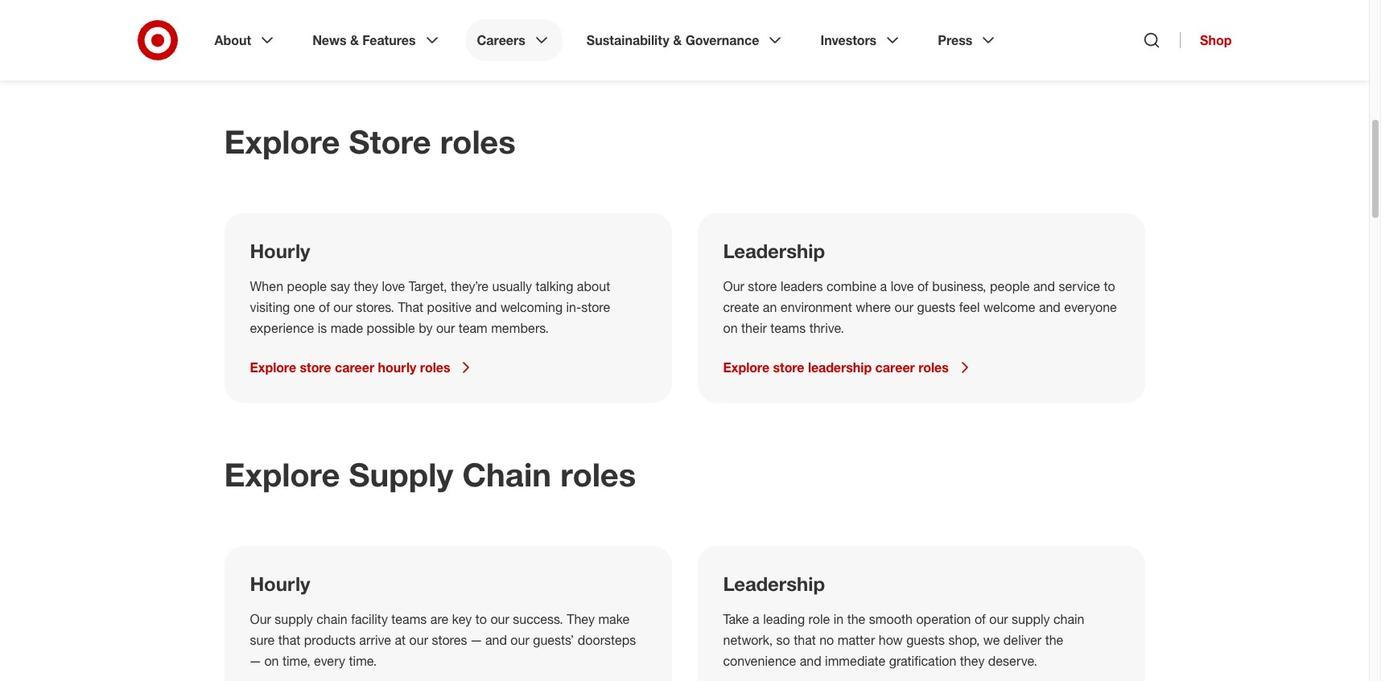 Task type: locate. For each thing, give the bounding box(es) containing it.
0 horizontal spatial love
[[382, 279, 405, 295]]

1 hourly from the top
[[250, 239, 310, 263]]

and up team
[[475, 299, 497, 316]]

1 horizontal spatial teams
[[771, 320, 806, 337]]

0 horizontal spatial the
[[848, 612, 866, 628]]

leadership for leading
[[723, 572, 825, 597]]

and right stores
[[485, 633, 507, 649]]

supply inside our supply chain facility teams are key to our success. they make sure that products arrive at our stores — and our guests' doorsteps — on time, every time.
[[275, 612, 313, 628]]

no
[[820, 633, 834, 649]]

our up create
[[723, 279, 745, 295]]

1 horizontal spatial a
[[881, 279, 887, 295]]

in-
[[566, 299, 581, 316]]

1 people from the left
[[287, 279, 327, 295]]

immediate
[[825, 654, 886, 670]]

1 vertical spatial they
[[960, 654, 985, 670]]

business,
[[933, 279, 987, 295]]

our right by
[[436, 320, 455, 337]]

teams up at
[[392, 612, 427, 628]]

explore store roles
[[224, 122, 516, 161]]

talking
[[536, 279, 574, 295]]

they're
[[451, 279, 489, 295]]

0 vertical spatial teams
[[771, 320, 806, 337]]

news & features link
[[301, 19, 453, 61]]

key
[[452, 612, 472, 628]]

smooth
[[869, 612, 913, 628]]

our store leaders combine a love of business, people and service to create an environment where our guests feel welcome and everyone on their teams thrive.
[[723, 279, 1118, 337]]

2 vertical spatial of
[[975, 612, 986, 628]]

our down success.
[[511, 633, 530, 649]]

0 horizontal spatial a
[[753, 612, 760, 628]]

every
[[314, 654, 346, 670]]

0 horizontal spatial &
[[350, 32, 359, 48]]

of up we
[[975, 612, 986, 628]]

1 career from the left
[[335, 360, 375, 376]]

their
[[742, 320, 767, 337]]

chain inside our supply chain facility teams are key to our success. they make sure that products arrive at our stores — and our guests' doorsteps — on time, every time.
[[317, 612, 348, 628]]

chain
[[317, 612, 348, 628], [1054, 612, 1085, 628]]

guests up gratification
[[907, 633, 945, 649]]

supply up deliver
[[1012, 612, 1050, 628]]

1 horizontal spatial to
[[1104, 279, 1116, 295]]

1 horizontal spatial love
[[891, 279, 914, 295]]

1 vertical spatial our
[[250, 612, 271, 628]]

1 horizontal spatial the
[[1046, 633, 1064, 649]]

1 vertical spatial leadership
[[723, 572, 825, 597]]

leading
[[763, 612, 805, 628]]

target,
[[409, 279, 447, 295]]

1 chain from the left
[[317, 612, 348, 628]]

store for our store leaders combine a love of business, people and service to create an environment where our guests feel welcome and everyone on their teams thrive.
[[748, 279, 777, 295]]

hourly
[[378, 360, 417, 376]]

store up an
[[748, 279, 777, 295]]

& left "governance"
[[673, 32, 682, 48]]

take a leading role in the smooth operation of our supply chain network, so that no matter how guests shop, we deliver the convenience and immediate gratification they deserve.
[[723, 612, 1085, 670]]

0 horizontal spatial supply
[[275, 612, 313, 628]]

news
[[313, 32, 347, 48]]

shop,
[[949, 633, 980, 649]]

about
[[577, 279, 611, 295]]

— down sure
[[250, 654, 261, 670]]

how
[[879, 633, 903, 649]]

0 horizontal spatial that
[[278, 633, 301, 649]]

1 horizontal spatial career
[[876, 360, 915, 376]]

0 horizontal spatial people
[[287, 279, 327, 295]]

to
[[1104, 279, 1116, 295], [476, 612, 487, 628]]

role
[[809, 612, 830, 628]]

2 people from the left
[[990, 279, 1030, 295]]

store down about at left top
[[581, 299, 611, 316]]

leadership up leaders
[[723, 239, 825, 263]]

stores.
[[356, 299, 395, 316]]

2 horizontal spatial of
[[975, 612, 986, 628]]

1 horizontal spatial they
[[960, 654, 985, 670]]

they up stores.
[[354, 279, 378, 295]]

0 vertical spatial leadership
[[723, 239, 825, 263]]

on down create
[[723, 320, 738, 337]]

our up we
[[990, 612, 1009, 628]]

to inside our supply chain facility teams are key to our success. they make sure that products arrive at our stores — and our guests' doorsteps — on time, every time.
[[476, 612, 487, 628]]

1 horizontal spatial supply
[[1012, 612, 1050, 628]]

1 horizontal spatial &
[[673, 32, 682, 48]]

1 horizontal spatial chain
[[1054, 612, 1085, 628]]

convenience
[[723, 654, 797, 670]]

when
[[250, 279, 283, 295]]

— down key
[[471, 633, 482, 649]]

our right at
[[410, 633, 428, 649]]

guests inside our store leaders combine a love of business, people and service to create an environment where our guests feel welcome and everyone on their teams thrive.
[[917, 299, 956, 316]]

matter
[[838, 633, 876, 649]]

0 horizontal spatial —
[[250, 654, 261, 670]]

0 horizontal spatial they
[[354, 279, 378, 295]]

1 supply from the left
[[275, 612, 313, 628]]

a up where on the right of the page
[[881, 279, 887, 295]]

1 that from the left
[[278, 633, 301, 649]]

that right the so
[[794, 633, 816, 649]]

stores
[[432, 633, 468, 649]]

2 that from the left
[[794, 633, 816, 649]]

0 vertical spatial on
[[723, 320, 738, 337]]

and
[[1034, 279, 1056, 295], [475, 299, 497, 316], [1039, 299, 1061, 316], [485, 633, 507, 649], [800, 654, 822, 670]]

0 horizontal spatial of
[[319, 299, 330, 316]]

supply up sure
[[275, 612, 313, 628]]

of right one
[[319, 299, 330, 316]]

the right in
[[848, 612, 866, 628]]

a inside take a leading role in the smooth operation of our supply chain network, so that no matter how guests shop, we deliver the convenience and immediate gratification they deserve.
[[753, 612, 760, 628]]

shop
[[1201, 32, 1232, 48]]

press link
[[927, 19, 1010, 61]]

careers
[[477, 32, 526, 48]]

1 love from the left
[[382, 279, 405, 295]]

our
[[723, 279, 745, 295], [250, 612, 271, 628]]

1 & from the left
[[350, 32, 359, 48]]

to right key
[[476, 612, 487, 628]]

explore store career hourly roles
[[250, 360, 450, 376]]

1 horizontal spatial people
[[990, 279, 1030, 295]]

explore supply chain roles
[[224, 456, 636, 494]]

2 hourly from the top
[[250, 572, 310, 597]]

hourly up when
[[250, 239, 310, 263]]

people up "welcome"
[[990, 279, 1030, 295]]

1 horizontal spatial of
[[918, 279, 929, 295]]

a inside our store leaders combine a love of business, people and service to create an environment where our guests feel welcome and everyone on their teams thrive.
[[881, 279, 887, 295]]

on down sure
[[264, 654, 279, 670]]

thrive.
[[810, 320, 845, 337]]

1 vertical spatial to
[[476, 612, 487, 628]]

roles
[[440, 122, 516, 161], [420, 360, 450, 376], [919, 360, 949, 376], [561, 456, 636, 494]]

our inside our supply chain facility teams are key to our success. they make sure that products arrive at our stores — and our guests' doorsteps — on time, every time.
[[250, 612, 271, 628]]

1 horizontal spatial our
[[723, 279, 745, 295]]

& for sustainability
[[673, 32, 682, 48]]

leadership up leading
[[723, 572, 825, 597]]

explore
[[224, 122, 340, 161], [250, 360, 296, 376], [723, 360, 770, 376], [224, 456, 340, 494]]

0 horizontal spatial to
[[476, 612, 487, 628]]

career down made
[[335, 360, 375, 376]]

2 chain from the left
[[1054, 612, 1085, 628]]

0 horizontal spatial teams
[[392, 612, 427, 628]]

1 vertical spatial on
[[264, 654, 279, 670]]

1 horizontal spatial that
[[794, 633, 816, 649]]

take
[[723, 612, 749, 628]]

our right key
[[491, 612, 510, 628]]

0 vertical spatial hourly
[[250, 239, 310, 263]]

success.
[[513, 612, 563, 628]]

1 vertical spatial teams
[[392, 612, 427, 628]]

teams inside our store leaders combine a love of business, people and service to create an environment where our guests feel welcome and everyone on their teams thrive.
[[771, 320, 806, 337]]

love up that
[[382, 279, 405, 295]]

& right news
[[350, 32, 359, 48]]

store left the leadership
[[773, 360, 805, 376]]

1 vertical spatial —
[[250, 654, 261, 670]]

made
[[331, 320, 363, 337]]

0 horizontal spatial our
[[250, 612, 271, 628]]

2 supply from the left
[[1012, 612, 1050, 628]]

guests down business,
[[917, 299, 956, 316]]

explore store leadership career roles link
[[723, 358, 1120, 378]]

0 vertical spatial our
[[723, 279, 745, 295]]

and down no
[[800, 654, 822, 670]]

store for explore store career hourly roles
[[300, 360, 331, 376]]

0 horizontal spatial chain
[[317, 612, 348, 628]]

career
[[335, 360, 375, 376], [876, 360, 915, 376]]

1 horizontal spatial —
[[471, 633, 482, 649]]

say
[[331, 279, 350, 295]]

that
[[278, 633, 301, 649], [794, 633, 816, 649]]

explore for explore store career hourly roles
[[250, 360, 296, 376]]

1 vertical spatial hourly
[[250, 572, 310, 597]]

that inside our supply chain facility teams are key to our success. they make sure that products arrive at our stores — and our guests' doorsteps — on time, every time.
[[278, 633, 301, 649]]

governance
[[686, 32, 760, 48]]

0 vertical spatial they
[[354, 279, 378, 295]]

—
[[471, 633, 482, 649], [250, 654, 261, 670]]

0 horizontal spatial on
[[264, 654, 279, 670]]

our up sure
[[250, 612, 271, 628]]

a
[[881, 279, 887, 295], [753, 612, 760, 628]]

our right where on the right of the page
[[895, 299, 914, 316]]

they down shop,
[[960, 654, 985, 670]]

teams down an
[[771, 320, 806, 337]]

love inside our store leaders combine a love of business, people and service to create an environment where our guests feel welcome and everyone on their teams thrive.
[[891, 279, 914, 295]]

of left business,
[[918, 279, 929, 295]]

that up time,
[[278, 633, 301, 649]]

love up where on the right of the page
[[891, 279, 914, 295]]

0 vertical spatial of
[[918, 279, 929, 295]]

hourly up sure
[[250, 572, 310, 597]]

guests
[[917, 299, 956, 316], [907, 633, 945, 649]]

0 vertical spatial guests
[[917, 299, 956, 316]]

1 horizontal spatial on
[[723, 320, 738, 337]]

our inside our store leaders combine a love of business, people and service to create an environment where our guests feel welcome and everyone on their teams thrive.
[[723, 279, 745, 295]]

and down service
[[1039, 299, 1061, 316]]

0 horizontal spatial career
[[335, 360, 375, 376]]

hourly for supply
[[250, 572, 310, 597]]

on
[[723, 320, 738, 337], [264, 654, 279, 670]]

the right deliver
[[1046, 633, 1064, 649]]

people up one
[[287, 279, 327, 295]]

2 leadership from the top
[[723, 572, 825, 597]]

an
[[763, 299, 777, 316]]

doorsteps
[[578, 633, 636, 649]]

products
[[304, 633, 356, 649]]

love
[[382, 279, 405, 295], [891, 279, 914, 295]]

of
[[918, 279, 929, 295], [319, 299, 330, 316], [975, 612, 986, 628]]

our supply chain facility teams are key to our success. they make sure that products arrive at our stores — and our guests' doorsteps — on time, every time.
[[250, 612, 636, 670]]

and inside our supply chain facility teams are key to our success. they make sure that products arrive at our stores — and our guests' doorsteps — on time, every time.
[[485, 633, 507, 649]]

a right the take
[[753, 612, 760, 628]]

1 vertical spatial guests
[[907, 633, 945, 649]]

store down is
[[300, 360, 331, 376]]

career right the leadership
[[876, 360, 915, 376]]

on inside our supply chain facility teams are key to our success. they make sure that products arrive at our stores — and our guests' doorsteps — on time, every time.
[[264, 654, 279, 670]]

features
[[363, 32, 416, 48]]

to up everyone at top
[[1104, 279, 1116, 295]]

possible
[[367, 320, 415, 337]]

facility
[[351, 612, 388, 628]]

leadership
[[723, 239, 825, 263], [723, 572, 825, 597]]

2 & from the left
[[673, 32, 682, 48]]

2 love from the left
[[891, 279, 914, 295]]

0 vertical spatial a
[[881, 279, 887, 295]]

store inside our store leaders combine a love of business, people and service to create an environment where our guests feel welcome and everyone on their teams thrive.
[[748, 279, 777, 295]]

0 vertical spatial to
[[1104, 279, 1116, 295]]

1 vertical spatial a
[[753, 612, 760, 628]]

1 leadership from the top
[[723, 239, 825, 263]]

1 vertical spatial of
[[319, 299, 330, 316]]

hourly
[[250, 239, 310, 263], [250, 572, 310, 597]]

&
[[350, 32, 359, 48], [673, 32, 682, 48]]

2 career from the left
[[876, 360, 915, 376]]



Task type: describe. For each thing, give the bounding box(es) containing it.
leadership
[[808, 360, 872, 376]]

combine
[[827, 279, 877, 295]]

careers link
[[466, 19, 563, 61]]

usually
[[492, 279, 532, 295]]

investors link
[[810, 19, 914, 61]]

they inside when people say they love target, they're usually talking about visiting one of our stores. that positive and welcoming in-store experience is made possible by our team members.
[[354, 279, 378, 295]]

by
[[419, 320, 433, 337]]

store for explore store leadership career roles
[[773, 360, 805, 376]]

create
[[723, 299, 760, 316]]

love inside when people say they love target, they're usually talking about visiting one of our stores. that positive and welcoming in-store experience is made possible by our team members.
[[382, 279, 405, 295]]

our inside take a leading role in the smooth operation of our supply chain network, so that no matter how guests shop, we deliver the convenience and immediate gratification they deserve.
[[990, 612, 1009, 628]]

chain
[[462, 456, 552, 494]]

our for hourly
[[250, 612, 271, 628]]

our for leadership
[[723, 279, 745, 295]]

chain inside take a leading role in the smooth operation of our supply chain network, so that no matter how guests shop, we deliver the convenience and immediate gratification they deserve.
[[1054, 612, 1085, 628]]

sustainability & governance link
[[576, 19, 797, 61]]

explore for explore store roles
[[224, 122, 340, 161]]

people inside when people say they love target, they're usually talking about visiting one of our stores. that positive and welcoming in-store experience is made possible by our team members.
[[287, 279, 327, 295]]

experience
[[250, 320, 314, 337]]

explore store career hourly roles link
[[250, 358, 646, 378]]

shop link
[[1180, 32, 1232, 48]]

at
[[395, 633, 406, 649]]

time,
[[283, 654, 310, 670]]

about link
[[203, 19, 288, 61]]

hourly for people
[[250, 239, 310, 263]]

so
[[777, 633, 791, 649]]

of inside when people say they love target, they're usually talking about visiting one of our stores. that positive and welcoming in-store experience is made possible by our team members.
[[319, 299, 330, 316]]

everyone
[[1065, 299, 1118, 316]]

arrive
[[359, 633, 391, 649]]

about
[[215, 32, 251, 48]]

members.
[[491, 320, 549, 337]]

deliver
[[1004, 633, 1042, 649]]

on inside our store leaders combine a love of business, people and service to create an environment where our guests feel welcome and everyone on their teams thrive.
[[723, 320, 738, 337]]

network,
[[723, 633, 773, 649]]

environment
[[781, 299, 853, 316]]

store
[[349, 122, 431, 161]]

and left service
[[1034, 279, 1056, 295]]

that inside take a leading role in the smooth operation of our supply chain network, so that no matter how guests shop, we deliver the convenience and immediate gratification they deserve.
[[794, 633, 816, 649]]

to inside our store leaders combine a love of business, people and service to create an environment where our guests feel welcome and everyone on their teams thrive.
[[1104, 279, 1116, 295]]

where
[[856, 299, 891, 316]]

make
[[599, 612, 630, 628]]

press
[[938, 32, 973, 48]]

& for news
[[350, 32, 359, 48]]

are
[[431, 612, 449, 628]]

sustainability
[[587, 32, 670, 48]]

explore store leadership career roles
[[723, 360, 949, 376]]

feel
[[960, 299, 980, 316]]

0 vertical spatial —
[[471, 633, 482, 649]]

1 vertical spatial the
[[1046, 633, 1064, 649]]

teams inside our supply chain facility teams are key to our success. they make sure that products arrive at our stores — and our guests' doorsteps — on time, every time.
[[392, 612, 427, 628]]

visiting
[[250, 299, 290, 316]]

we
[[984, 633, 1000, 649]]

sure
[[250, 633, 275, 649]]

supply inside take a leading role in the smooth operation of our supply chain network, so that no matter how guests shop, we deliver the convenience and immediate gratification they deserve.
[[1012, 612, 1050, 628]]

operation
[[917, 612, 971, 628]]

guests inside take a leading role in the smooth operation of our supply chain network, so that no matter how guests shop, we deliver the convenience and immediate gratification they deserve.
[[907, 633, 945, 649]]

sustainability & governance
[[587, 32, 760, 48]]

our down the say
[[334, 299, 352, 316]]

welcome
[[984, 299, 1036, 316]]

explore for explore supply chain roles
[[224, 456, 340, 494]]

0 vertical spatial the
[[848, 612, 866, 628]]

they
[[567, 612, 595, 628]]

they inside take a leading role in the smooth operation of our supply chain network, so that no matter how guests shop, we deliver the convenience and immediate gratification they deserve.
[[960, 654, 985, 670]]

of inside take a leading role in the smooth operation of our supply chain network, so that no matter how guests shop, we deliver the convenience and immediate gratification they deserve.
[[975, 612, 986, 628]]

and inside when people say they love target, they're usually talking about visiting one of our stores. that positive and welcoming in-store experience is made possible by our team members.
[[475, 299, 497, 316]]

of inside our store leaders combine a love of business, people and service to create an environment where our guests feel welcome and everyone on their teams thrive.
[[918, 279, 929, 295]]

welcoming
[[501, 299, 563, 316]]

positive
[[427, 299, 472, 316]]

team
[[459, 320, 488, 337]]

one
[[294, 299, 315, 316]]

is
[[318, 320, 327, 337]]

leaders
[[781, 279, 823, 295]]

leadership for leaders
[[723, 239, 825, 263]]

that
[[398, 299, 424, 316]]

gratification
[[889, 654, 957, 670]]

time.
[[349, 654, 377, 670]]

explore for explore store leadership career roles
[[723, 360, 770, 376]]

supply
[[349, 456, 454, 494]]

service
[[1059, 279, 1101, 295]]

news & features
[[313, 32, 416, 48]]

when people say they love target, they're usually talking about visiting one of our stores. that positive and welcoming in-store experience is made possible by our team members.
[[250, 279, 611, 337]]

deserve.
[[989, 654, 1038, 670]]

and inside take a leading role in the smooth operation of our supply chain network, so that no matter how guests shop, we deliver the convenience and immediate gratification they deserve.
[[800, 654, 822, 670]]

people inside our store leaders combine a love of business, people and service to create an environment where our guests feel welcome and everyone on their teams thrive.
[[990, 279, 1030, 295]]

guests'
[[533, 633, 574, 649]]

in
[[834, 612, 844, 628]]

our inside our store leaders combine a love of business, people and service to create an environment where our guests feel welcome and everyone on their teams thrive.
[[895, 299, 914, 316]]

investors
[[821, 32, 877, 48]]

store inside when people say they love target, they're usually talking about visiting one of our stores. that positive and welcoming in-store experience is made possible by our team members.
[[581, 299, 611, 316]]



Task type: vqa. For each thing, say whether or not it's contained in the screenshot.
The All
no



